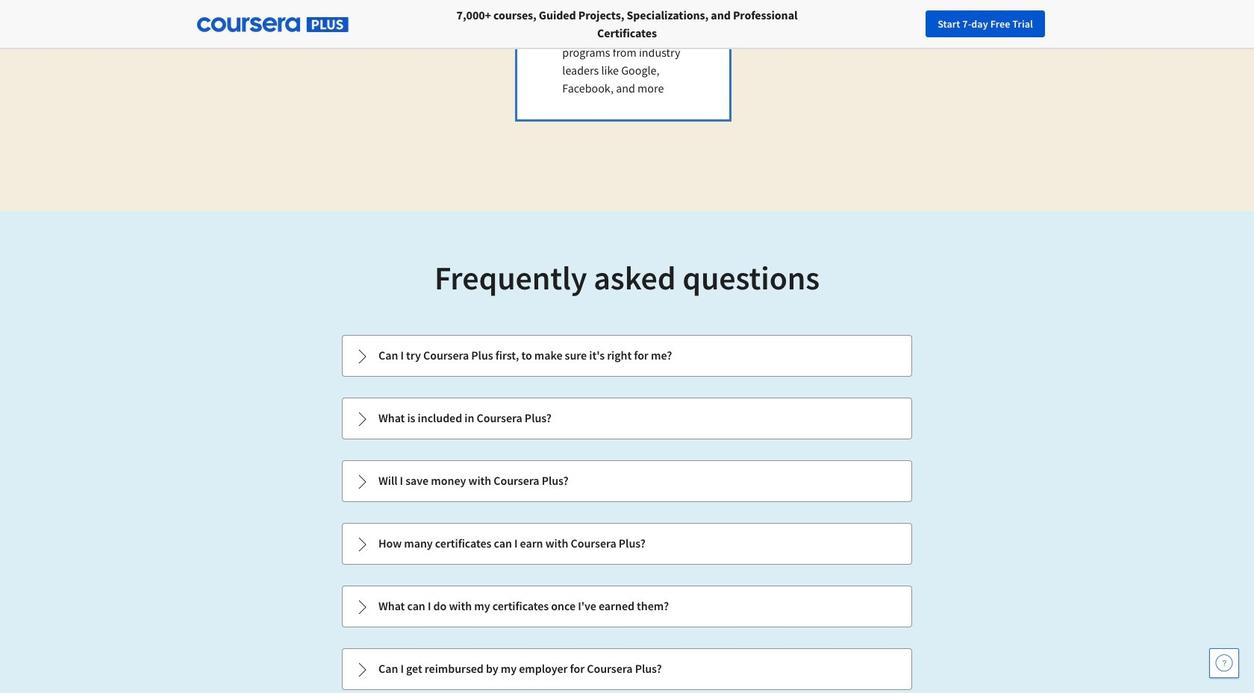 Task type: locate. For each thing, give the bounding box(es) containing it.
help center image
[[1215, 655, 1233, 673]]

list
[[340, 334, 914, 694]]

None search field
[[205, 9, 564, 39]]

coursera plus image
[[197, 17, 349, 32]]



Task type: vqa. For each thing, say whether or not it's contained in the screenshot.
resources
no



